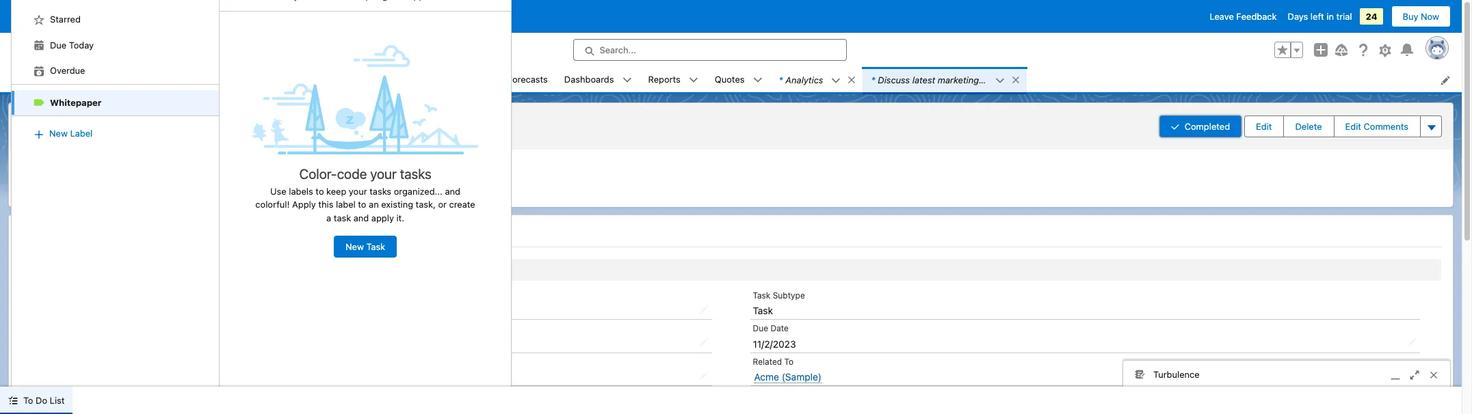Task type: vqa. For each thing, say whether or not it's contained in the screenshot.
THE NEW associated with New Label
yes



Task type: describe. For each thing, give the bounding box(es) containing it.
home link
[[93, 67, 133, 92]]

delete button
[[1284, 116, 1333, 137]]

1 horizontal spatial tasks
[[400, 166, 431, 182]]

now
[[1421, 11, 1439, 22]]

label
[[336, 199, 356, 210]]

2 vertical spatial latest
[[82, 305, 106, 317]]

* discuss latest marketing whitepaper (sample)
[[871, 74, 1068, 85]]

contacts list item
[[265, 67, 337, 92]]

reports list item
[[640, 67, 707, 92]]

task,
[[416, 199, 436, 210]]

buy
[[1403, 11, 1419, 22]]

new for new task
[[345, 242, 364, 253]]

buy now
[[1403, 11, 1439, 22]]

search...
[[600, 44, 636, 55]]

days left in trial
[[1288, 11, 1352, 22]]

(sample) inside task discuss latest marketing whitepaper (sample)
[[268, 123, 321, 138]]

whitepaper link
[[12, 90, 219, 116]]

leads list item
[[133, 67, 192, 92]]

* analytics
[[779, 74, 823, 85]]

it.
[[396, 213, 404, 224]]

* for * analytics
[[779, 74, 783, 85]]

delete
[[1295, 121, 1322, 132]]

latest for * discuss latest marketing whitepaper (sample)
[[912, 74, 935, 85]]

reports
[[648, 74, 681, 85]]

marketing for * discuss latest marketing whitepaper (sample)
[[938, 74, 979, 85]]

sub page element
[[12, 0, 219, 151]]

0 horizontal spatial and
[[354, 213, 369, 224]]

0 horizontal spatial comments
[[44, 390, 86, 400]]

leads link
[[133, 67, 175, 92]]

task subtype task
[[753, 290, 805, 317]]

discuss for * discuss latest marketing whitepaper (sample)
[[878, 74, 910, 85]]

dashboards list item
[[556, 67, 640, 92]]

task left subtype
[[753, 290, 771, 301]]

leads
[[142, 74, 166, 85]]

an
[[369, 199, 379, 210]]

leanne
[[46, 372, 78, 383]]

acme (sample) list
[[9, 149, 1453, 207]]

home
[[101, 74, 125, 85]]

1 vertical spatial acme
[[754, 372, 779, 383]]

color-
[[299, 166, 337, 182]]

tomlin
[[80, 372, 109, 383]]

or
[[438, 199, 447, 210]]

a
[[326, 213, 331, 224]]

1 vertical spatial tasks
[[370, 186, 391, 197]]

contacts link
[[265, 67, 319, 92]]

today
[[69, 39, 94, 50]]

2 vertical spatial discuss
[[44, 305, 79, 317]]

do
[[36, 395, 47, 406]]

comments inside button
[[1364, 121, 1409, 132]]

task inside task discuss latest marketing whitepaper (sample)
[[50, 113, 69, 124]]

days
[[1288, 11, 1308, 22]]

task inside button
[[366, 242, 385, 253]]

existing
[[381, 199, 413, 210]]

new task button
[[334, 236, 397, 258]]

text default image inside whitepaper link
[[34, 97, 44, 108]]

opportunities link
[[337, 67, 410, 92]]

starred link
[[12, 7, 219, 33]]

marketing for task discuss latest marketing whitepaper (sample)
[[135, 123, 195, 138]]

text default image inside due today 'link'
[[34, 40, 44, 51]]

overdue link
[[12, 58, 219, 84]]

new label
[[49, 128, 93, 139]]

overdue
[[50, 65, 85, 76]]

forecasts
[[507, 74, 548, 85]]

related for related to acme (sample)
[[194, 164, 223, 174]]

1 vertical spatial your
[[349, 186, 367, 197]]

list containing home
[[93, 67, 1462, 92]]

labels
[[289, 186, 313, 197]]

task discuss latest marketing whitepaper (sample)
[[50, 113, 321, 138]]

leave feedback
[[1210, 11, 1277, 22]]

text default image inside starred link
[[34, 14, 44, 25]]

search... button
[[573, 39, 847, 61]]

in
[[1327, 11, 1334, 22]]

colorful!
[[255, 199, 290, 210]]

acme (sample) link inside list
[[196, 178, 263, 193]]

2 vertical spatial whitepaper
[[155, 305, 205, 317]]

code
[[337, 166, 367, 182]]

(sample) inside related to acme (sample)
[[223, 180, 263, 191]]

due today
[[50, 39, 94, 50]]

acme (sample)
[[754, 372, 822, 383]]

dashboards
[[564, 74, 614, 85]]

keep
[[326, 186, 346, 197]]

leanne tomlin (sample)
[[46, 372, 152, 383]]

feedback
[[1236, 11, 1277, 22]]

0 vertical spatial to
[[316, 186, 324, 197]]

leave feedback link
[[1210, 11, 1277, 22]]

edit comments
[[1345, 121, 1409, 132]]

to do list button
[[0, 387, 73, 415]]

sales
[[47, 72, 76, 86]]

to for related to acme (sample)
[[226, 164, 235, 174]]

due today link
[[12, 33, 219, 58]]

date
[[771, 324, 789, 334]]

use
[[270, 186, 286, 197]]

text default image inside quotes list item
[[753, 75, 762, 85]]

this
[[318, 199, 333, 210]]

apply
[[292, 199, 316, 210]]



Task type: locate. For each thing, give the bounding box(es) containing it.
*
[[779, 74, 783, 85], [871, 74, 875, 85]]

forecasts link
[[499, 67, 556, 92]]

related inside related to acme (sample)
[[194, 164, 223, 174]]

0 vertical spatial related
[[194, 164, 223, 174]]

task up due date
[[753, 305, 773, 317]]

0 horizontal spatial to
[[23, 395, 33, 406]]

related for related to
[[753, 357, 782, 367]]

text default image inside overdue link
[[34, 66, 44, 77]]

1 horizontal spatial and
[[445, 186, 460, 197]]

apply
[[371, 213, 394, 224]]

quotes link
[[707, 67, 753, 92]]

text default image
[[34, 40, 44, 51], [847, 75, 857, 85], [1011, 75, 1021, 85], [622, 75, 632, 85], [832, 76, 841, 85], [8, 396, 18, 406]]

0 horizontal spatial tasks
[[370, 186, 391, 197]]

task up new label
[[50, 113, 69, 124]]

to for related to
[[784, 357, 794, 367]]

opportunities list item
[[337, 67, 428, 92]]

0 vertical spatial and
[[445, 186, 460, 197]]

due date
[[753, 324, 789, 334]]

task down apply
[[366, 242, 385, 253]]

accounts
[[201, 74, 239, 85]]

new left label on the top left of page
[[49, 128, 68, 139]]

and
[[445, 186, 460, 197], [354, 213, 369, 224]]

0 horizontal spatial acme
[[196, 180, 221, 191]]

acme (sample) link
[[196, 178, 263, 193], [754, 372, 822, 384]]

acme down task discuss latest marketing whitepaper (sample)
[[196, 180, 221, 191]]

acme (sample) link down related to
[[754, 372, 822, 384]]

turbulence
[[1153, 369, 1200, 380]]

task
[[50, 113, 69, 124], [366, 242, 385, 253], [753, 290, 771, 301], [753, 305, 773, 317]]

1 vertical spatial group
[[1159, 114, 1442, 139]]

due for due today
[[50, 39, 67, 50]]

1 vertical spatial related
[[753, 357, 782, 367]]

due
[[50, 39, 67, 50], [753, 324, 768, 334]]

1 horizontal spatial *
[[871, 74, 875, 85]]

1 vertical spatial and
[[354, 213, 369, 224]]

2 vertical spatial marketing
[[109, 305, 153, 317]]

completed
[[1185, 121, 1230, 132]]

to up this
[[316, 186, 324, 197]]

to
[[226, 164, 235, 174], [784, 357, 794, 367], [23, 395, 33, 406]]

0 vertical spatial group
[[1275, 42, 1303, 58]]

trial
[[1336, 11, 1352, 22]]

latest
[[912, 74, 935, 85], [99, 123, 132, 138], [82, 305, 106, 317]]

0 vertical spatial acme (sample) link
[[196, 178, 263, 193]]

to inside button
[[23, 395, 33, 406]]

1 horizontal spatial acme (sample) link
[[754, 372, 822, 384]]

0 vertical spatial tasks
[[400, 166, 431, 182]]

acme (sample) link up colorful!
[[196, 178, 263, 193]]

to do list
[[23, 395, 65, 406]]

to inside related to acme (sample)
[[226, 164, 235, 174]]

1 horizontal spatial new
[[345, 242, 364, 253]]

0 vertical spatial new
[[49, 128, 68, 139]]

leanne tomlin (sample) link
[[46, 372, 152, 384]]

1 vertical spatial due
[[753, 324, 768, 334]]

latest inside task discuss latest marketing whitepaper (sample)
[[99, 123, 132, 138]]

1 horizontal spatial related
[[753, 357, 782, 367]]

create
[[449, 199, 475, 210]]

2 vertical spatial to
[[23, 395, 33, 406]]

2 horizontal spatial to
[[784, 357, 794, 367]]

list
[[50, 395, 65, 406]]

1 vertical spatial discuss
[[50, 123, 96, 138]]

text default image
[[34, 14, 44, 25], [34, 66, 44, 77], [689, 75, 698, 85], [753, 75, 762, 85], [996, 76, 1005, 85], [34, 97, 44, 108]]

1 horizontal spatial comments
[[1364, 121, 1409, 132]]

whitepaper for task discuss latest marketing whitepaper (sample)
[[198, 123, 265, 138]]

marketing inside task discuss latest marketing whitepaper (sample)
[[135, 123, 195, 138]]

whitepaper
[[50, 97, 102, 108]]

reports link
[[640, 67, 689, 92]]

edit button
[[1245, 116, 1283, 137]]

edit for edit
[[1256, 121, 1272, 132]]

contacts
[[273, 74, 311, 85]]

group
[[1275, 42, 1303, 58], [1159, 114, 1442, 139]]

related down task discuss latest marketing whitepaper (sample)
[[194, 164, 223, 174]]

1 vertical spatial marketing
[[135, 123, 195, 138]]

analytics
[[786, 74, 823, 85]]

acme down related to
[[754, 372, 779, 383]]

0 horizontal spatial due
[[50, 39, 67, 50]]

discuss for task discuss latest marketing whitepaper (sample)
[[50, 123, 96, 138]]

0 horizontal spatial *
[[779, 74, 783, 85]]

label
[[70, 128, 93, 139]]

0 vertical spatial to
[[226, 164, 235, 174]]

0 horizontal spatial edit
[[1256, 121, 1272, 132]]

text default image inside to do list button
[[8, 396, 18, 406]]

0 vertical spatial discuss
[[878, 74, 910, 85]]

color-code your tasks use labels to keep your tasks organized... and colorful! apply this label to an existing task, or create a task and apply it.
[[255, 166, 475, 224]]

whitepaper
[[982, 74, 1028, 85], [198, 123, 265, 138], [155, 305, 205, 317]]

edit right the delete button on the right top of the page
[[1345, 121, 1361, 132]]

0 vertical spatial acme
[[196, 180, 221, 191]]

completed button
[[1159, 115, 1242, 137]]

text default image inside dashboards list item
[[622, 75, 632, 85]]

related down 11/2/2023
[[753, 357, 782, 367]]

1 horizontal spatial due
[[753, 324, 768, 334]]

dashboards link
[[556, 67, 622, 92]]

1 vertical spatial new
[[345, 242, 364, 253]]

to left "an"
[[358, 199, 366, 210]]

task
[[334, 213, 351, 224]]

1 horizontal spatial your
[[370, 166, 397, 182]]

1 horizontal spatial to
[[226, 164, 235, 174]]

accounts link
[[192, 67, 247, 92]]

due left date
[[753, 324, 768, 334]]

0 horizontal spatial acme (sample) link
[[196, 178, 263, 193]]

text default image inside reports list item
[[689, 75, 698, 85]]

2 * from the left
[[871, 74, 875, 85]]

whitepaper inside task discuss latest marketing whitepaper (sample)
[[198, 123, 265, 138]]

due for due date
[[753, 324, 768, 334]]

11/2/2023
[[753, 338, 796, 350]]

1 vertical spatial acme (sample) link
[[754, 372, 822, 384]]

new label button
[[34, 123, 93, 144]]

edit left the delete button on the right top of the page
[[1256, 121, 1272, 132]]

left
[[1311, 11, 1324, 22]]

your
[[370, 166, 397, 182], [349, 186, 367, 197]]

leave
[[1210, 11, 1234, 22]]

to
[[316, 186, 324, 197], [358, 199, 366, 210]]

acme inside related to acme (sample)
[[196, 180, 221, 191]]

1 vertical spatial comments
[[44, 390, 86, 400]]

edit for edit comments
[[1345, 121, 1361, 132]]

your right code
[[370, 166, 397, 182]]

24
[[1366, 11, 1378, 22]]

1 vertical spatial whitepaper
[[198, 123, 265, 138]]

0 vertical spatial comments
[[1364, 121, 1409, 132]]

0 vertical spatial latest
[[912, 74, 935, 85]]

buy now button
[[1391, 5, 1451, 27]]

1 horizontal spatial to
[[358, 199, 366, 210]]

0 vertical spatial marketing
[[938, 74, 979, 85]]

edit comments button
[[1334, 116, 1420, 137]]

organized...
[[394, 186, 443, 197]]

1 vertical spatial to
[[358, 199, 366, 210]]

new
[[49, 128, 68, 139], [345, 242, 364, 253]]

to left do at the bottom
[[23, 395, 33, 406]]

1 vertical spatial to
[[784, 357, 794, 367]]

subtype
[[773, 290, 805, 301]]

* for * discuss latest marketing whitepaper (sample)
[[871, 74, 875, 85]]

starred
[[50, 14, 81, 25]]

whitepaper for * discuss latest marketing whitepaper (sample)
[[982, 74, 1028, 85]]

to up acme (sample)
[[784, 357, 794, 367]]

related
[[194, 164, 223, 174], [753, 357, 782, 367]]

related to
[[753, 357, 794, 367]]

discuss
[[878, 74, 910, 85], [50, 123, 96, 138], [44, 305, 79, 317]]

list containing starred
[[12, 0, 219, 84]]

0 horizontal spatial your
[[349, 186, 367, 197]]

tasks
[[400, 166, 431, 182], [370, 186, 391, 197]]

quotes
[[715, 74, 745, 85]]

due inside due today 'link'
[[50, 39, 67, 50]]

list item
[[12, 0, 219, 7], [771, 67, 863, 92], [863, 67, 1068, 92]]

0 horizontal spatial new
[[49, 128, 68, 139]]

discuss latest marketing whitepaper (sample)
[[44, 305, 247, 317]]

1 horizontal spatial edit
[[1345, 121, 1361, 132]]

new down task
[[345, 242, 364, 253]]

1 horizontal spatial acme
[[754, 372, 779, 383]]

your up label in the left of the page
[[349, 186, 367, 197]]

0 horizontal spatial to
[[316, 186, 324, 197]]

1 edit from the left
[[1256, 121, 1272, 132]]

0 vertical spatial whitepaper
[[982, 74, 1028, 85]]

tasks up "an"
[[370, 186, 391, 197]]

new inside button
[[345, 242, 364, 253]]

related to acme (sample)
[[194, 164, 263, 191]]

new for new label
[[49, 128, 68, 139]]

(sample)
[[1031, 74, 1068, 85], [268, 123, 321, 138], [223, 180, 263, 191], [207, 305, 247, 317], [112, 372, 152, 383], [782, 372, 822, 383]]

0 horizontal spatial related
[[194, 164, 223, 174]]

2 edit from the left
[[1345, 121, 1361, 132]]

to down task discuss latest marketing whitepaper (sample)
[[226, 164, 235, 174]]

new task
[[345, 242, 385, 253]]

latest for task discuss latest marketing whitepaper (sample)
[[99, 123, 132, 138]]

0 vertical spatial due
[[50, 39, 67, 50]]

quotes list item
[[707, 67, 771, 92]]

and up the create
[[445, 186, 460, 197]]

opportunities
[[345, 74, 402, 85]]

group containing completed
[[1159, 114, 1442, 139]]

acme
[[196, 180, 221, 191], [754, 372, 779, 383]]

1 vertical spatial latest
[[99, 123, 132, 138]]

list
[[12, 0, 219, 84], [93, 67, 1462, 92]]

new inside 'button'
[[49, 128, 68, 139]]

discuss inside task discuss latest marketing whitepaper (sample)
[[50, 123, 96, 138]]

edit
[[1256, 121, 1272, 132], [1345, 121, 1361, 132]]

1 * from the left
[[779, 74, 783, 85]]

and down "an"
[[354, 213, 369, 224]]

tasks up organized...
[[400, 166, 431, 182]]

marketing
[[938, 74, 979, 85], [135, 123, 195, 138], [109, 305, 153, 317]]

0 vertical spatial your
[[370, 166, 397, 182]]

due left today
[[50, 39, 67, 50]]



